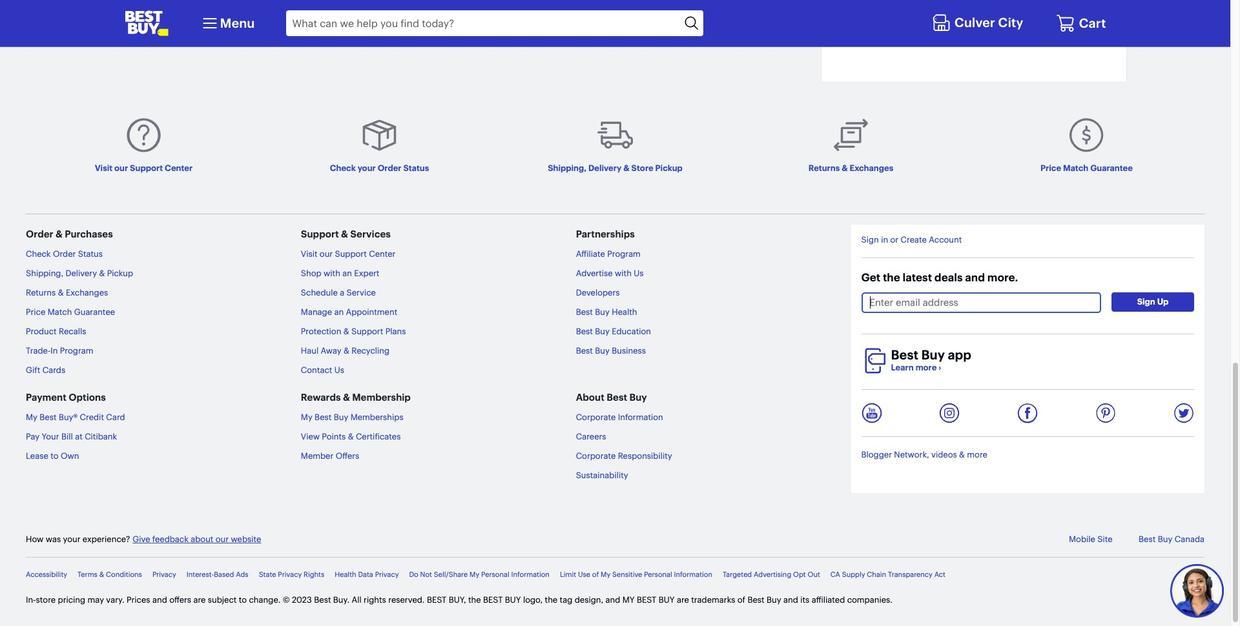 Task type: locate. For each thing, give the bounding box(es) containing it.
Type to search. Navigate forward to hear suggestions text field
[[286, 10, 681, 36]]

information up logo,
[[511, 571, 550, 580]]

account
[[929, 234, 962, 245]]

1 horizontal spatial status
[[403, 163, 429, 173]]

best left "›"
[[891, 347, 919, 363]]

more for videos
[[967, 450, 988, 460]]

more inside best buy app learn more ›
[[916, 362, 937, 373]]

1 vertical spatial program
[[60, 345, 93, 356]]

interest-based ads
[[187, 571, 248, 580]]

learn inside best buy app learn more ›
[[891, 362, 914, 373]]

sign for sign in or create account
[[862, 234, 879, 245]]

1 vertical spatial your
[[63, 534, 80, 544]]

with down affiliate program
[[615, 268, 632, 278]]

give feedback about our website button
[[133, 534, 261, 545]]

2 add from the left
[[396, 7, 412, 17]]

act
[[935, 571, 946, 580]]

my up pay on the bottom left of page
[[26, 412, 37, 422]]

2 with from the left
[[615, 268, 632, 278]]

more inside order summary element
[[983, 34, 1003, 45]]

your
[[358, 163, 376, 173], [63, 534, 80, 544]]

0 vertical spatial returns
[[809, 163, 840, 173]]

us down affiliate program
[[634, 268, 644, 278]]

2 horizontal spatial our
[[320, 249, 333, 259]]

0 vertical spatial status
[[403, 163, 429, 173]]

cart for first the add to cart button
[[275, 7, 292, 17]]

&
[[624, 163, 630, 173], [842, 163, 848, 173], [55, 228, 63, 240], [341, 228, 348, 240], [99, 268, 105, 278], [58, 287, 64, 298], [344, 326, 349, 336], [344, 345, 349, 356], [343, 391, 350, 404], [348, 431, 354, 442], [959, 450, 965, 460], [99, 571, 104, 580]]

advertise with us
[[576, 268, 644, 278]]

delivery left store at the top right of the page
[[589, 163, 622, 173]]

0 horizontal spatial visit our support center link
[[31, 112, 256, 193]]

buy left canada
[[1158, 534, 1173, 544]]

0 vertical spatial visit
[[95, 163, 112, 173]]

and left offers
[[152, 595, 167, 605]]

business
[[612, 345, 646, 356]]

1 vertical spatial our
[[320, 249, 333, 259]]

buy right my
[[659, 595, 675, 605]]

©
[[283, 595, 290, 605]]

best buy app footer
[[0, 81, 1231, 627]]

3 add from the left
[[546, 7, 562, 17]]

check inside check your order status link
[[330, 163, 356, 173]]

affiliate
[[576, 249, 605, 259]]

1 vertical spatial price
[[26, 307, 45, 317]]

0 horizontal spatial privacy
[[152, 571, 176, 580]]

0 horizontal spatial program
[[60, 345, 93, 356]]

information
[[618, 412, 663, 422], [511, 571, 550, 580], [674, 571, 713, 580]]

1 vertical spatial returns
[[26, 287, 56, 298]]

terms & conditions
[[78, 571, 142, 580]]

0 vertical spatial your
[[358, 163, 376, 173]]

shipping, for shipping, delivery & store pickup
[[548, 163, 587, 173]]

supply
[[842, 571, 865, 580]]

cart for third the add to cart button from left
[[574, 7, 592, 17]]

1 vertical spatial visit our support center link
[[301, 249, 396, 259]]

1 privacy from the left
[[152, 571, 176, 580]]

2 best from the left
[[483, 595, 503, 605]]

0 vertical spatial guarantee
[[1091, 163, 1133, 173]]

ca
[[831, 571, 841, 580]]

add to cart
[[246, 7, 292, 17], [396, 7, 442, 17], [546, 7, 592, 17], [696, 7, 742, 17]]

pay your bill at citibank link
[[26, 431, 117, 442]]

1 horizontal spatial our
[[216, 534, 229, 544]]

more inside "link"
[[967, 450, 988, 460]]

sign for sign up
[[1137, 297, 1156, 307]]

my inside 'do not sell/share my personal information' link
[[470, 571, 480, 580]]

and up 'enter email address' field on the top of the page
[[965, 271, 985, 285]]

partnerships
[[576, 228, 635, 240]]

pickup down 'purchases'
[[107, 268, 133, 278]]

1 personal from the left
[[481, 571, 510, 580]]

sign inside button
[[1137, 297, 1156, 307]]

returns
[[809, 163, 840, 173], [26, 287, 56, 298]]

0 horizontal spatial sign
[[862, 234, 879, 245]]

create
[[901, 234, 927, 245]]

rights
[[364, 595, 386, 605]]

buy left app
[[922, 347, 945, 363]]

best right my
[[637, 595, 657, 605]]

1 add to cart from the left
[[246, 7, 292, 17]]

corporate up the careers
[[576, 412, 616, 422]]

0 vertical spatial of
[[592, 571, 599, 580]]

best buy education link
[[576, 326, 651, 336]]

1 horizontal spatial match
[[1063, 163, 1089, 173]]

corporate down 'careers' link
[[576, 451, 616, 461]]

0 horizontal spatial best
[[427, 595, 447, 605]]

best down targeted advertising opt out 'link'
[[748, 595, 765, 605]]

0 vertical spatial delivery
[[589, 163, 622, 173]]

an down schedule a service link
[[334, 307, 344, 317]]

1 vertical spatial delivery
[[66, 268, 97, 278]]

gift
[[26, 365, 40, 375]]

about best buy
[[576, 391, 647, 404]]

delivery for pickup
[[66, 268, 97, 278]]

the left tech
[[860, 34, 873, 45]]

own
[[951, 13, 974, 27]]

0 vertical spatial program
[[607, 249, 641, 259]]

get
[[862, 271, 881, 285]]

buy.
[[333, 595, 350, 605]]

1 horizontal spatial sign
[[1137, 297, 1156, 307]]

0 vertical spatial sign
[[862, 234, 879, 245]]

0 vertical spatial visit our support center
[[95, 163, 193, 173]]

1 vertical spatial a
[[340, 287, 344, 298]]

best right site at the bottom right of page
[[1139, 534, 1156, 544]]

advertise with us link
[[576, 268, 644, 278]]

an left expert
[[343, 268, 352, 278]]

order & purchases
[[26, 228, 113, 240]]

0 horizontal spatial returns & exchanges
[[26, 287, 108, 298]]

2 vertical spatial more
[[967, 450, 988, 460]]

2 privacy from the left
[[278, 571, 302, 580]]

menu button
[[199, 13, 255, 34]]

of right the use
[[592, 571, 599, 580]]

enjoy
[[837, 34, 858, 45]]

best inside best buy app learn more ›
[[891, 347, 919, 363]]

an
[[343, 268, 352, 278], [334, 307, 344, 317]]

health left data
[[335, 571, 356, 580]]

0 horizontal spatial price match guarantee
[[26, 307, 115, 317]]

0 horizontal spatial personal
[[481, 571, 510, 580]]

personal right sensitive
[[644, 571, 672, 580]]

1 vertical spatial corporate
[[576, 451, 616, 461]]

1 horizontal spatial learn
[[959, 34, 981, 45]]

share on twitter image
[[1174, 403, 1195, 424]]

1 with from the left
[[324, 268, 340, 278]]

in
[[51, 345, 58, 356]]

0 horizontal spatial price match guarantee link
[[26, 307, 115, 317]]

privacy right data
[[375, 571, 399, 580]]

0 horizontal spatial buy
[[505, 595, 521, 605]]

1 vertical spatial exchanges
[[66, 287, 108, 298]]

1 horizontal spatial exchanges
[[850, 163, 894, 173]]

gift cards link
[[26, 365, 65, 375]]

0 horizontal spatial with
[[324, 268, 340, 278]]

sign up
[[1137, 297, 1169, 307]]

3 privacy from the left
[[375, 571, 399, 580]]

pay
[[26, 431, 39, 442]]

shipping,
[[548, 163, 587, 173], [26, 268, 63, 278]]

1 horizontal spatial pickup
[[655, 163, 683, 173]]

0 horizontal spatial health
[[335, 571, 356, 580]]

the inside order summary element
[[860, 34, 873, 45]]

share on youtube image
[[862, 403, 882, 424]]

0 vertical spatial our
[[114, 163, 128, 173]]

1 horizontal spatial health
[[612, 307, 637, 317]]

more for app
[[916, 362, 937, 373]]

2 personal from the left
[[644, 571, 672, 580]]

best left buy,
[[427, 595, 447, 605]]

1 horizontal spatial returns & exchanges
[[809, 163, 894, 173]]

0 vertical spatial visit our support center link
[[31, 112, 256, 193]]

ca supply chain transparency act link
[[831, 571, 946, 580]]

status
[[403, 163, 429, 173], [78, 249, 103, 259]]

1 horizontal spatial your
[[358, 163, 376, 173]]

1 horizontal spatial guarantee
[[1091, 163, 1133, 173]]

2 corporate from the top
[[576, 451, 616, 461]]

health up education
[[612, 307, 637, 317]]

0 vertical spatial corporate
[[576, 412, 616, 422]]

visit our support center link for shop with an expert 'link'
[[301, 249, 396, 259]]

0 horizontal spatial match
[[48, 307, 72, 317]]

service
[[347, 287, 376, 298]]

0 horizontal spatial shipping,
[[26, 268, 63, 278]]

best down best buy health
[[576, 326, 593, 336]]

1 vertical spatial visit our support center
[[301, 249, 396, 259]]

in
[[881, 234, 888, 245]]

1 horizontal spatial personal
[[644, 571, 672, 580]]

with up schedule a service
[[324, 268, 340, 278]]

1 horizontal spatial a
[[899, 13, 905, 27]]

share on pinterest image
[[1096, 403, 1116, 424]]

1 horizontal spatial visit our support center
[[301, 249, 396, 259]]

learn inside order summary element
[[959, 34, 981, 45]]

buy up corporate information
[[630, 391, 647, 404]]

buy left logo,
[[505, 595, 521, 605]]

returns & exchanges link
[[738, 112, 964, 193], [26, 287, 108, 298]]

1 horizontal spatial buy
[[659, 595, 675, 605]]

learn left "›"
[[891, 362, 914, 373]]

1 vertical spatial price match guarantee link
[[26, 307, 115, 317]]

network,
[[894, 450, 929, 460]]

blogger network, videos & more
[[862, 450, 988, 460]]

personal inside 'do not sell/share my personal information' link
[[481, 571, 510, 580]]

best up corporate information
[[607, 391, 627, 404]]

3 best from the left
[[637, 595, 657, 605]]

cart
[[275, 7, 292, 17], [424, 7, 442, 17], [574, 7, 592, 17], [724, 7, 742, 17], [1079, 15, 1106, 31]]

0 horizontal spatial exchanges
[[66, 287, 108, 298]]

1 vertical spatial check
[[26, 249, 51, 259]]

cart for first the add to cart button from the right
[[724, 7, 742, 17]]

to
[[264, 7, 273, 17], [414, 7, 423, 17], [564, 7, 572, 17], [714, 7, 722, 17], [938, 13, 949, 27], [50, 451, 58, 461], [239, 595, 247, 605]]

1 horizontal spatial returns & exchanges link
[[738, 112, 964, 193]]

use
[[578, 571, 590, 580]]

of down targeted
[[738, 595, 746, 605]]

pay your bill at citibank
[[26, 431, 117, 442]]

my right sell/share
[[470, 571, 480, 580]]

0 horizontal spatial check
[[26, 249, 51, 259]]

rewards
[[301, 391, 341, 404]]

buy
[[505, 595, 521, 605], [659, 595, 675, 605]]

terms
[[78, 571, 97, 580]]

4 add from the left
[[696, 7, 712, 17]]

0 vertical spatial returns & exchanges
[[809, 163, 894, 173]]

own
[[61, 451, 79, 461]]

information up the trademarks
[[674, 571, 713, 580]]

with for support & services
[[324, 268, 340, 278]]

1 vertical spatial center
[[369, 249, 396, 259]]

more left >
[[983, 34, 1003, 45]]

add for first the add to cart button from the right
[[696, 7, 712, 17]]

add for third the add to cart button from right
[[396, 7, 412, 17]]

manage an appointment link
[[301, 307, 397, 317]]

member offers link
[[301, 451, 359, 461]]

delivery down check order status
[[66, 268, 97, 278]]

at
[[75, 431, 83, 442]]

sign left up
[[1137, 297, 1156, 307]]

1 vertical spatial shipping,
[[26, 268, 63, 278]]

0 vertical spatial order
[[378, 163, 402, 173]]

best down 'do not sell/share my personal information' link
[[483, 595, 503, 605]]

0 horizontal spatial returns
[[26, 287, 56, 298]]

1 corporate from the top
[[576, 412, 616, 422]]

more right videos
[[967, 450, 988, 460]]

menu
[[220, 15, 255, 31]]

limit use of my sensitive personal information
[[560, 571, 713, 580]]

all
[[352, 595, 362, 605]]

0 horizontal spatial guarantee
[[74, 307, 115, 317]]

1 are from the left
[[193, 595, 206, 605]]

and left my
[[606, 595, 620, 605]]

program up advertise with us link at the top of page
[[607, 249, 641, 259]]

0 horizontal spatial of
[[592, 571, 599, 580]]

lease to own link
[[26, 451, 79, 461]]

0 horizontal spatial returns & exchanges link
[[26, 287, 108, 298]]

0 vertical spatial check
[[330, 163, 356, 173]]

program
[[607, 249, 641, 259], [60, 345, 93, 356]]

mobile site
[[1069, 534, 1113, 544]]

sign left the in
[[862, 234, 879, 245]]

with
[[324, 268, 340, 278], [615, 268, 632, 278]]

privacy up offers
[[152, 571, 176, 580]]

buy down best buy health
[[595, 326, 610, 336]]

targeted advertising opt out
[[723, 571, 820, 580]]

price match guarantee
[[1041, 163, 1133, 173], [26, 307, 115, 317]]

guarantee
[[1091, 163, 1133, 173], [74, 307, 115, 317]]

recalls
[[59, 326, 86, 336]]

0 vertical spatial learn
[[959, 34, 981, 45]]

targeted
[[723, 571, 752, 580]]

4 add to cart from the left
[[696, 7, 742, 17]]

buy down best buy education link
[[595, 345, 610, 356]]

0 vertical spatial match
[[1063, 163, 1089, 173]]

add for first the add to cart button
[[246, 7, 262, 17]]

0 vertical spatial a
[[899, 13, 905, 27]]

pickup right store at the top right of the page
[[655, 163, 683, 173]]

corporate for corporate responsibility
[[576, 451, 616, 461]]

are left the trademarks
[[677, 595, 689, 605]]

a left service
[[340, 287, 344, 298]]

lease to own
[[26, 451, 79, 461]]

1 buy from the left
[[505, 595, 521, 605]]

2 are from the left
[[677, 595, 689, 605]]

0 vertical spatial price match guarantee
[[1041, 163, 1133, 173]]

1 vertical spatial status
[[78, 249, 103, 259]]

information down about best buy
[[618, 412, 663, 422]]

best buy health link
[[576, 307, 637, 317]]

1 horizontal spatial price
[[1041, 163, 1062, 173]]

are right offers
[[193, 595, 206, 605]]

1 horizontal spatial delivery
[[589, 163, 622, 173]]

1 add from the left
[[246, 7, 262, 17]]

privacy right state
[[278, 571, 302, 580]]

returns & exchanges
[[809, 163, 894, 173], [26, 287, 108, 298]]

0 vertical spatial price match guarantee link
[[974, 112, 1200, 193]]

us down haul away & recycling link
[[334, 365, 344, 375]]

1 vertical spatial match
[[48, 307, 72, 317]]

program down recalls
[[60, 345, 93, 356]]

today.
[[932, 34, 956, 45]]

my right the use
[[601, 571, 611, 580]]

1 horizontal spatial price match guarantee link
[[974, 112, 1200, 193]]

check order status
[[26, 249, 103, 259]]

0 horizontal spatial visit
[[95, 163, 112, 173]]

1 horizontal spatial privacy
[[278, 571, 302, 580]]

offers
[[169, 595, 191, 605]]

not
[[420, 571, 432, 580]]

a right for
[[899, 13, 905, 27]]

1 vertical spatial pickup
[[107, 268, 133, 278]]

payment
[[26, 391, 66, 404]]

0 vertical spatial more
[[983, 34, 1003, 45]]

shipping, for shipping, delivery & pickup
[[26, 268, 63, 278]]

1 horizontal spatial shipping,
[[548, 163, 587, 173]]

learn down culver
[[959, 34, 981, 45]]

contact us
[[301, 365, 344, 375]]

3 add to cart from the left
[[546, 7, 592, 17]]

pickup
[[655, 163, 683, 173], [107, 268, 133, 278]]

shipping, delivery & store pickup
[[548, 163, 683, 173]]

0 horizontal spatial your
[[63, 534, 80, 544]]

personal up the in-store pricing may vary. prices and offers are subject to change. © 2023 best buy. all rights reserved. best buy, the best buy logo, the tag design, and my best buy are trademarks of best buy and its affiliated companies.
[[481, 571, 510, 580]]

give
[[133, 534, 150, 544]]

more left "›"
[[916, 362, 937, 373]]

0 horizontal spatial a
[[340, 287, 344, 298]]

0 vertical spatial returns & exchanges link
[[738, 112, 964, 193]]

corporate information
[[576, 412, 663, 422]]

1 vertical spatial more
[[916, 362, 937, 373]]



Task type: vqa. For each thing, say whether or not it's contained in the screenshot.
THE GET THE LATEST DEALS AND MORE. at the right top of page
yes



Task type: describe. For each thing, give the bounding box(es) containing it.
1 vertical spatial guarantee
[[74, 307, 115, 317]]

my up view
[[301, 412, 313, 422]]

share on facebook image
[[1018, 403, 1038, 424]]

limit use of my sensitive personal information link
[[560, 571, 713, 580]]

appointment
[[346, 307, 397, 317]]

cart link
[[1057, 14, 1106, 33]]

1 horizontal spatial center
[[369, 249, 396, 259]]

sign up button
[[1112, 293, 1195, 312]]

up
[[1158, 297, 1169, 307]]

trademarks
[[691, 595, 735, 605]]

education
[[612, 326, 651, 336]]

order inside check your order status link
[[378, 163, 402, 173]]

away
[[321, 345, 342, 356]]

1 horizontal spatial us
[[634, 268, 644, 278]]

with for partnerships
[[615, 268, 632, 278]]

0 horizontal spatial center
[[165, 163, 193, 173]]

tech
[[875, 34, 893, 45]]

manage
[[301, 307, 332, 317]]

2023
[[292, 595, 312, 605]]

app
[[948, 347, 972, 363]]

& inside "link"
[[959, 450, 965, 460]]

or
[[891, 234, 899, 245]]

card
[[106, 412, 125, 422]]

companies.
[[847, 595, 893, 605]]

1 vertical spatial order
[[26, 228, 53, 240]]

a inside order summary element
[[899, 13, 905, 27]]

best up your
[[40, 412, 57, 422]]

videos
[[932, 450, 957, 460]]

1 horizontal spatial information
[[618, 412, 663, 422]]

the right buy,
[[468, 595, 481, 605]]

do
[[409, 571, 418, 580]]

my inside limit use of my sensitive personal information link
[[601, 571, 611, 580]]

chain
[[867, 571, 886, 580]]

view points & certificates link
[[301, 431, 401, 442]]

2 buy from the left
[[659, 595, 675, 605]]

credit
[[80, 412, 104, 422]]

1 horizontal spatial of
[[738, 595, 746, 605]]

1 horizontal spatial price match guarantee
[[1041, 163, 1133, 173]]

best buy business link
[[576, 345, 646, 356]]

2 add to cart from the left
[[396, 7, 442, 17]]

2 add to cart button from the left
[[345, 3, 474, 22]]

1 vertical spatial an
[[334, 307, 344, 317]]

1 vertical spatial us
[[334, 365, 344, 375]]

rewards & membership
[[301, 391, 411, 404]]

corporate for corporate information
[[576, 412, 616, 422]]

Enter email address field
[[862, 293, 1102, 313]]

check for check order status
[[26, 249, 51, 259]]

bestbuy.com image
[[124, 10, 168, 36]]

best buy help human beacon image
[[1170, 564, 1225, 619]]

add for third the add to cart button from left
[[546, 7, 562, 17]]

visit our support center link for check your order status link
[[31, 112, 256, 193]]

4 add to cart button from the left
[[645, 3, 774, 22]]

get the latest deals and more.
[[862, 271, 1018, 285]]

experience?
[[83, 534, 130, 544]]

1 best from the left
[[427, 595, 447, 605]]

ads
[[236, 571, 248, 580]]

1 vertical spatial visit
[[301, 249, 318, 259]]

sustainability link
[[576, 470, 628, 481]]

to inside order summary element
[[938, 13, 949, 27]]

careers link
[[576, 431, 606, 442]]

best down rewards
[[315, 412, 332, 422]]

protection & support plans
[[301, 326, 406, 336]]

my best buy memberships
[[301, 412, 404, 422]]

the left the tag
[[545, 595, 558, 605]]

best down the developers
[[576, 307, 593, 317]]

looking
[[837, 13, 879, 27]]

membership
[[352, 391, 411, 404]]

health data privacy link
[[335, 571, 399, 580]]

best buy canada link
[[1139, 534, 1205, 545]]

2 horizontal spatial information
[[674, 571, 713, 580]]

interest-based ads link
[[187, 571, 248, 580]]

privacy link
[[152, 571, 176, 580]]

and left its
[[784, 595, 798, 605]]

best inside 'link'
[[1139, 534, 1156, 544]]

best left buy.
[[314, 595, 331, 605]]

›
[[939, 362, 942, 373]]

services
[[350, 228, 391, 240]]

haul away & recycling link
[[301, 345, 390, 356]]

personal inside limit use of my sensitive personal information link
[[644, 571, 672, 580]]

0 vertical spatial exchanges
[[850, 163, 894, 173]]

1 horizontal spatial program
[[607, 249, 641, 259]]

want
[[911, 34, 930, 45]]

vary.
[[106, 595, 124, 605]]

opt
[[793, 571, 806, 580]]

check order status link
[[26, 249, 103, 259]]

my best buy memberships link
[[301, 412, 404, 422]]

buy down the advertising
[[767, 595, 781, 605]]

1 vertical spatial health
[[335, 571, 356, 580]]

0 horizontal spatial price
[[26, 307, 45, 317]]

cart for third the add to cart button from right
[[424, 7, 442, 17]]

a inside best buy app footer
[[340, 287, 344, 298]]

contact us link
[[301, 365, 344, 375]]

prices
[[127, 595, 150, 605]]

offers
[[336, 451, 359, 461]]

order summary element
[[795, 0, 1127, 61]]

0 horizontal spatial visit our support center
[[95, 163, 193, 173]]

haul
[[301, 345, 319, 356]]

1 add to cart button from the left
[[195, 3, 324, 22]]

buy up points
[[334, 412, 348, 422]]

affiliated
[[812, 595, 845, 605]]

may
[[88, 595, 104, 605]]

shipping, delivery & pickup
[[26, 268, 133, 278]]

trade-in program link
[[26, 345, 93, 356]]

check for check your order status
[[330, 163, 356, 173]]

mobile site button
[[1069, 534, 1113, 545]]

buy down the developers
[[595, 307, 610, 317]]

pricing
[[58, 595, 85, 605]]

affiliate program
[[576, 249, 641, 259]]

best buy health
[[576, 307, 637, 317]]

health data privacy
[[335, 571, 399, 580]]

1 vertical spatial returns & exchanges
[[26, 287, 108, 298]]

schedule
[[301, 287, 338, 298]]

best buy education
[[576, 326, 651, 336]]

check your order status
[[330, 163, 429, 173]]

product
[[26, 326, 57, 336]]

purchases
[[65, 228, 113, 240]]

best buy canada
[[1139, 534, 1205, 544]]

sell/share
[[434, 571, 468, 580]]

store
[[632, 163, 654, 173]]

limit
[[560, 571, 576, 580]]

0 horizontal spatial status
[[78, 249, 103, 259]]

interest-
[[187, 571, 214, 580]]

gift cards
[[26, 365, 65, 375]]

payment options
[[26, 391, 106, 404]]

2 vertical spatial our
[[216, 534, 229, 544]]

buy inside 'link'
[[1158, 534, 1173, 544]]

shipping, delivery & store pickup link
[[503, 112, 728, 193]]

lease
[[26, 451, 48, 461]]

1 horizontal spatial returns
[[809, 163, 840, 173]]

tag
[[560, 595, 573, 605]]

website
[[231, 534, 261, 544]]

state privacy rights
[[259, 571, 324, 580]]

expert
[[354, 268, 380, 278]]

cart icon image
[[1057, 14, 1076, 33]]

the right get
[[883, 271, 900, 285]]

0 horizontal spatial information
[[511, 571, 550, 580]]

0 vertical spatial an
[[343, 268, 352, 278]]

>
[[1005, 34, 1010, 45]]

share on instagram image
[[940, 403, 960, 424]]

2 vertical spatial order
[[53, 249, 76, 259]]

schedule a service
[[301, 287, 376, 298]]

was
[[46, 534, 61, 544]]

corporate information link
[[576, 412, 663, 422]]

3 add to cart button from the left
[[495, 3, 624, 22]]

change.
[[249, 595, 281, 605]]

buy inside best buy app learn more ›
[[922, 347, 945, 363]]

delivery for store
[[589, 163, 622, 173]]

my
[[623, 595, 635, 605]]

trade-
[[26, 345, 51, 356]]

1 vertical spatial returns & exchanges link
[[26, 287, 108, 298]]

certificates
[[356, 431, 401, 442]]

out
[[808, 571, 820, 580]]

check your order status link
[[267, 112, 492, 193]]

data
[[358, 571, 373, 580]]

careers
[[576, 431, 606, 442]]

best down best buy education
[[576, 345, 593, 356]]



